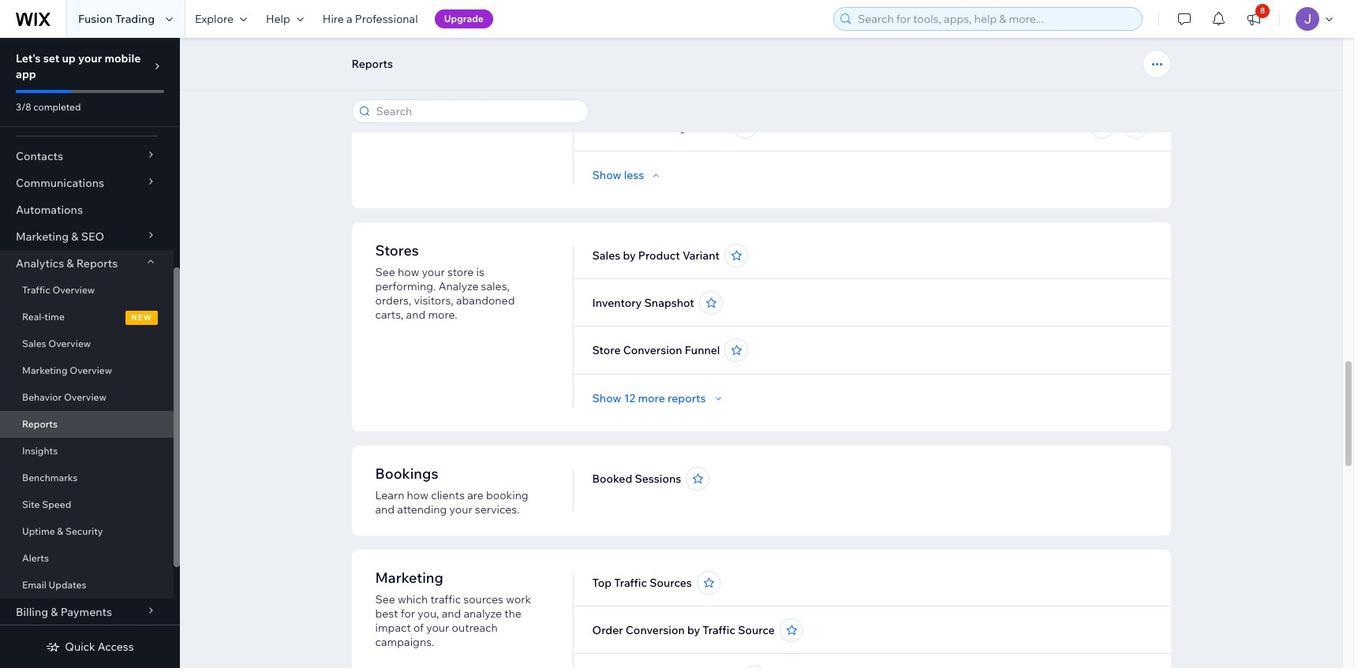 Task type: locate. For each thing, give the bounding box(es) containing it.
how inside bookings learn how clients are booking and attending your services.
[[407, 489, 429, 503]]

uptime
[[22, 526, 55, 538]]

booked
[[593, 472, 633, 486]]

traffic left location
[[593, 25, 625, 39]]

top traffic sources
[[593, 576, 692, 591]]

reports down seo
[[76, 257, 118, 271]]

campaigns.
[[375, 636, 435, 650]]

reports
[[352, 57, 393, 71], [76, 257, 118, 271], [22, 418, 58, 430]]

bookings learn how clients are booking and attending your services.
[[375, 465, 529, 517]]

2 show from the top
[[593, 392, 622, 406]]

sales inside sidebar element
[[22, 338, 46, 350]]

marketing up which
[[375, 569, 444, 587]]

email updates link
[[0, 572, 174, 599]]

sales overview link
[[0, 331, 174, 358]]

uptime & security
[[22, 526, 103, 538]]

outreach
[[452, 621, 498, 636]]

is
[[476, 265, 485, 279]]

conversion right order
[[626, 624, 685, 638]]

marketing inside dropdown button
[[16, 230, 69, 244]]

your inside bookings learn how clients are booking and attending your services.
[[450, 503, 473, 517]]

orders,
[[375, 294, 412, 308]]

& inside popup button
[[67, 257, 74, 271]]

1 vertical spatial sales
[[22, 338, 46, 350]]

& inside "link"
[[57, 526, 63, 538]]

traffic
[[593, 25, 625, 39], [22, 284, 50, 296], [614, 576, 647, 591], [703, 624, 736, 638]]

0 vertical spatial see
[[375, 265, 395, 279]]

behavior
[[22, 392, 62, 403]]

12
[[624, 392, 636, 406]]

for
[[401, 607, 415, 621]]

see left for at bottom left
[[375, 593, 395, 607]]

show left 12
[[593, 392, 622, 406]]

speed
[[42, 499, 71, 511]]

overview down sales overview link
[[70, 365, 112, 377]]

1 show from the top
[[593, 168, 622, 182]]

real-
[[22, 311, 44, 323]]

funnel
[[685, 343, 720, 358]]

marketing for marketing see which traffic sources work best for you, and analyze the impact of your outreach campaigns.
[[375, 569, 444, 587]]

2 horizontal spatial reports
[[352, 57, 393, 71]]

show left less at top left
[[593, 168, 622, 182]]

reports for reports button
[[352, 57, 393, 71]]

&
[[71, 230, 79, 244], [67, 257, 74, 271], [57, 526, 63, 538], [51, 606, 58, 620]]

1 vertical spatial show
[[593, 392, 622, 406]]

and right the you, at bottom
[[442, 607, 461, 621]]

app
[[16, 67, 36, 81]]

1 vertical spatial and
[[375, 503, 395, 517]]

sessions
[[635, 472, 682, 486]]

2 vertical spatial marketing
[[375, 569, 444, 587]]

overview up "marketing overview"
[[48, 338, 91, 350]]

1 vertical spatial marketing
[[22, 365, 68, 377]]

your right up
[[78, 51, 102, 66]]

0 vertical spatial conversion
[[623, 343, 683, 358]]

& for uptime
[[57, 526, 63, 538]]

booked sessions
[[593, 472, 682, 486]]

hire
[[323, 12, 344, 26]]

1 horizontal spatial and
[[406, 308, 426, 322]]

and inside stores see how your store is performing. analyze sales, orders, visitors, abandoned carts, and more.
[[406, 308, 426, 322]]

marketing inside marketing see which traffic sources work best for you, and analyze the impact of your outreach campaigns.
[[375, 569, 444, 587]]

access
[[98, 640, 134, 654]]

reports button
[[344, 52, 401, 76]]

how down stores
[[398, 265, 420, 279]]

alerts
[[22, 553, 49, 564]]

real-time
[[22, 311, 65, 323]]

best
[[375, 607, 398, 621]]

inventory snapshot
[[593, 296, 695, 310]]

and right carts, on the left
[[406, 308, 426, 322]]

let's set up your mobile app
[[16, 51, 141, 81]]

by for sales
[[623, 249, 636, 263]]

traffic down analytics
[[22, 284, 50, 296]]

0 vertical spatial show
[[593, 168, 622, 182]]

new vs. returning visitors
[[593, 120, 729, 134]]

overview
[[52, 284, 95, 296], [48, 338, 91, 350], [70, 365, 112, 377], [64, 392, 106, 403]]

see inside stores see how your store is performing. analyze sales, orders, visitors, abandoned carts, and more.
[[375, 265, 395, 279]]

see for stores
[[375, 265, 395, 279]]

new
[[131, 313, 152, 323]]

& right billing on the left bottom
[[51, 606, 58, 620]]

8
[[1261, 6, 1266, 16]]

communications button
[[0, 170, 174, 197]]

site
[[22, 499, 40, 511]]

reports up 'insights' in the left of the page
[[22, 418, 58, 430]]

by down sources
[[688, 624, 700, 638]]

1 horizontal spatial reports
[[76, 257, 118, 271]]

1 horizontal spatial sales
[[593, 249, 621, 263]]

billing
[[16, 606, 48, 620]]

payments
[[61, 606, 112, 620]]

1 vertical spatial how
[[407, 489, 429, 503]]

conversion for funnel
[[623, 343, 683, 358]]

show 12 more reports button
[[593, 392, 725, 406]]

sales overview
[[22, 338, 91, 350]]

marketing see which traffic sources work best for you, and analyze the impact of your outreach campaigns.
[[375, 569, 531, 650]]

1 see from the top
[[375, 265, 395, 279]]

0 vertical spatial reports
[[352, 57, 393, 71]]

overview down marketing overview link
[[64, 392, 106, 403]]

stores see how your store is performing. analyze sales, orders, visitors, abandoned carts, and more.
[[375, 242, 515, 322]]

how inside stores see how your store is performing. analyze sales, orders, visitors, abandoned carts, and more.
[[398, 265, 420, 279]]

analytics
[[16, 257, 64, 271]]

your
[[78, 51, 102, 66], [422, 265, 445, 279], [450, 503, 473, 517], [426, 621, 450, 636]]

& left seo
[[71, 230, 79, 244]]

inventory
[[593, 296, 642, 310]]

marketing for marketing & seo
[[16, 230, 69, 244]]

2 vertical spatial and
[[442, 607, 461, 621]]

of
[[414, 621, 424, 636]]

0 vertical spatial and
[[406, 308, 426, 322]]

reports link
[[0, 411, 174, 438]]

2 horizontal spatial and
[[442, 607, 461, 621]]

your right of
[[426, 621, 450, 636]]

see
[[375, 265, 395, 279], [375, 593, 395, 607]]

sidebar element
[[0, 38, 180, 669]]

0 vertical spatial marketing
[[16, 230, 69, 244]]

your left services.
[[450, 503, 473, 517]]

billing & payments
[[16, 606, 112, 620]]

reports down the hire a professional link
[[352, 57, 393, 71]]

0 vertical spatial by
[[628, 25, 641, 39]]

overview for behavior overview
[[64, 392, 106, 403]]

your inside the let's set up your mobile app
[[78, 51, 102, 66]]

and left the attending
[[375, 503, 395, 517]]

0 horizontal spatial and
[[375, 503, 395, 517]]

2 see from the top
[[375, 593, 395, 607]]

trading
[[115, 12, 155, 26]]

1 vertical spatial conversion
[[626, 624, 685, 638]]

sales up inventory
[[593, 249, 621, 263]]

location
[[643, 25, 689, 39]]

conversion
[[623, 343, 683, 358], [626, 624, 685, 638]]

see down stores
[[375, 265, 395, 279]]

0 horizontal spatial sales
[[22, 338, 46, 350]]

overview for traffic overview
[[52, 284, 95, 296]]

traffic right top on the bottom left of the page
[[614, 576, 647, 591]]

new
[[593, 120, 616, 134]]

sales by product variant
[[593, 249, 720, 263]]

1 vertical spatial see
[[375, 593, 395, 607]]

sales for sales by product variant
[[593, 249, 621, 263]]

2 vertical spatial reports
[[22, 418, 58, 430]]

& for marketing
[[71, 230, 79, 244]]

1 vertical spatial reports
[[76, 257, 118, 271]]

by left location
[[628, 25, 641, 39]]

show
[[593, 168, 622, 182], [593, 392, 622, 406]]

see inside marketing see which traffic sources work best for you, and analyze the impact of your outreach campaigns.
[[375, 593, 395, 607]]

alerts link
[[0, 546, 174, 572]]

overview down analytics & reports
[[52, 284, 95, 296]]

how down bookings
[[407, 489, 429, 503]]

marketing & seo
[[16, 230, 104, 244]]

3/8 completed
[[16, 101, 81, 113]]

0 vertical spatial sales
[[593, 249, 621, 263]]

more.
[[428, 308, 458, 322]]

seo
[[81, 230, 104, 244]]

sales for sales overview
[[22, 338, 46, 350]]

sales down real- at left top
[[22, 338, 46, 350]]

how for bookings
[[407, 489, 429, 503]]

1 vertical spatial by
[[623, 249, 636, 263]]

0 horizontal spatial reports
[[22, 418, 58, 430]]

updates
[[49, 579, 86, 591]]

help
[[266, 12, 290, 26]]

by left product
[[623, 249, 636, 263]]

& right uptime
[[57, 526, 63, 538]]

0 vertical spatial how
[[398, 265, 420, 279]]

your left store
[[422, 265, 445, 279]]

returning
[[635, 120, 687, 134]]

conversion right store
[[623, 343, 683, 358]]

marketing up analytics
[[16, 230, 69, 244]]

services.
[[475, 503, 520, 517]]

& down marketing & seo
[[67, 257, 74, 271]]

marketing & seo button
[[0, 223, 174, 250]]

reports inside button
[[352, 57, 393, 71]]

marketing up behavior
[[22, 365, 68, 377]]

billing & payments button
[[0, 599, 174, 626]]



Task type: vqa. For each thing, say whether or not it's contained in the screenshot.
bottommost by
yes



Task type: describe. For each thing, give the bounding box(es) containing it.
overview for marketing overview
[[70, 365, 112, 377]]

2 vertical spatial by
[[688, 624, 700, 638]]

visitors
[[689, 120, 729, 134]]

performing.
[[375, 279, 436, 294]]

email
[[22, 579, 47, 591]]

insights
[[22, 445, 58, 457]]

variant
[[683, 249, 720, 263]]

marketing overview
[[22, 365, 112, 377]]

traffic
[[431, 593, 461, 607]]

analyze
[[464, 607, 502, 621]]

traffic by location
[[593, 25, 689, 39]]

benchmarks link
[[0, 465, 174, 492]]

show less button
[[593, 168, 663, 182]]

show for show less
[[593, 168, 622, 182]]

by for traffic
[[628, 25, 641, 39]]

traffic inside sidebar element
[[22, 284, 50, 296]]

mobile
[[105, 51, 141, 66]]

analytics & reports button
[[0, 250, 174, 277]]

clients
[[431, 489, 465, 503]]

marketing for marketing overview
[[22, 365, 68, 377]]

benchmarks
[[22, 472, 78, 484]]

sources
[[650, 576, 692, 591]]

which
[[398, 593, 428, 607]]

your inside marketing see which traffic sources work best for you, and analyze the impact of your outreach campaigns.
[[426, 621, 450, 636]]

bookings
[[375, 465, 439, 483]]

and inside bookings learn how clients are booking and attending your services.
[[375, 503, 395, 517]]

let's
[[16, 51, 41, 66]]

time
[[44, 311, 65, 323]]

automations
[[16, 203, 83, 217]]

reports inside popup button
[[76, 257, 118, 271]]

show less
[[593, 168, 645, 182]]

conversion for by
[[626, 624, 685, 638]]

contacts
[[16, 149, 63, 163]]

Search for tools, apps, help & more... field
[[853, 8, 1138, 30]]

traffic left source
[[703, 624, 736, 638]]

& for analytics
[[67, 257, 74, 271]]

top
[[593, 576, 612, 591]]

a
[[347, 12, 353, 26]]

overview for sales overview
[[48, 338, 91, 350]]

snapshot
[[645, 296, 695, 310]]

order
[[593, 624, 623, 638]]

work
[[506, 593, 531, 607]]

sources
[[464, 593, 504, 607]]

3/8
[[16, 101, 31, 113]]

carts,
[[375, 308, 404, 322]]

quick
[[65, 640, 95, 654]]

upgrade
[[444, 13, 484, 24]]

source
[[738, 624, 775, 638]]

professional
[[355, 12, 418, 26]]

and inside marketing see which traffic sources work best for you, and analyze the impact of your outreach campaigns.
[[442, 607, 461, 621]]

site speed
[[22, 499, 71, 511]]

hire a professional link
[[313, 0, 428, 38]]

behavior overview
[[22, 392, 106, 403]]

are
[[468, 489, 484, 503]]

booking
[[486, 489, 529, 503]]

visitors,
[[414, 294, 454, 308]]

reports
[[668, 392, 706, 406]]

store
[[593, 343, 621, 358]]

Search field
[[371, 100, 583, 122]]

sales,
[[481, 279, 510, 294]]

see for marketing
[[375, 593, 395, 607]]

site speed link
[[0, 492, 174, 519]]

attending
[[397, 503, 447, 517]]

your inside stores see how your store is performing. analyze sales, orders, visitors, abandoned carts, and more.
[[422, 265, 445, 279]]

analytics & reports
[[16, 257, 118, 271]]

upgrade button
[[435, 9, 493, 28]]

8 button
[[1237, 0, 1272, 38]]

email updates
[[22, 579, 86, 591]]

set
[[43, 51, 59, 66]]

traffic overview
[[22, 284, 95, 296]]

& for billing
[[51, 606, 58, 620]]

quick access
[[65, 640, 134, 654]]

vs.
[[618, 120, 633, 134]]

help button
[[257, 0, 313, 38]]

impact
[[375, 621, 411, 636]]

hire a professional
[[323, 12, 418, 26]]

stores
[[375, 242, 419, 260]]

reports for "reports" link at the bottom left
[[22, 418, 58, 430]]

learn
[[375, 489, 405, 503]]

up
[[62, 51, 76, 66]]

how for stores
[[398, 265, 420, 279]]

less
[[624, 168, 645, 182]]

explore
[[195, 12, 234, 26]]

analyze
[[439, 279, 479, 294]]

show for show 12 more reports
[[593, 392, 622, 406]]

contacts button
[[0, 143, 174, 170]]

order conversion by traffic source
[[593, 624, 775, 638]]

quick access button
[[46, 640, 134, 654]]

communications
[[16, 176, 104, 190]]



